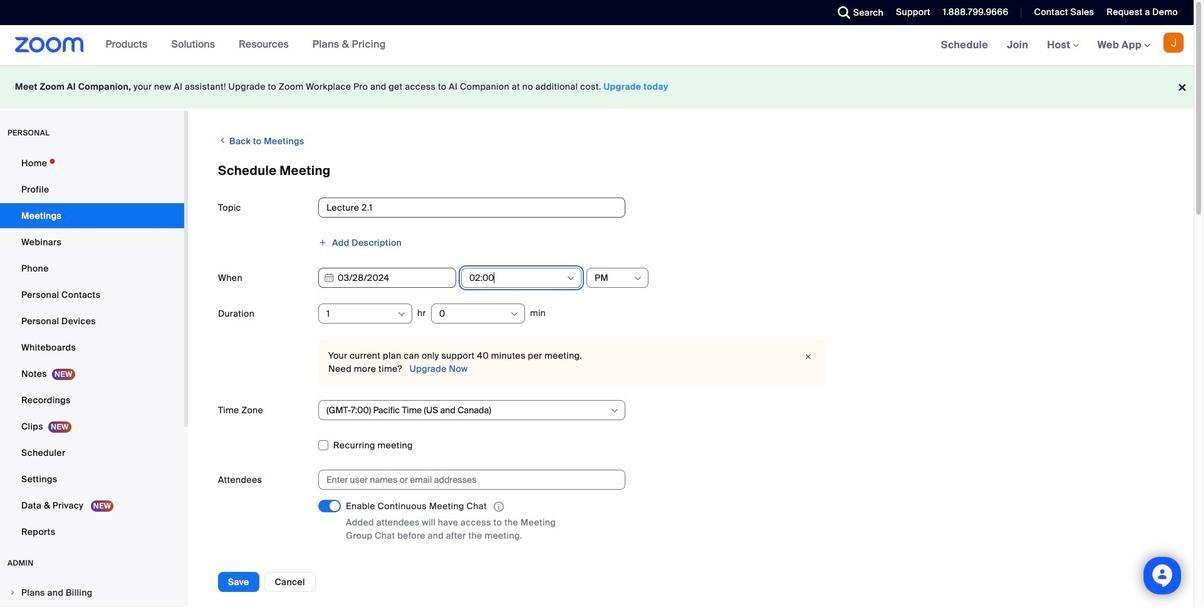 Task type: describe. For each thing, give the bounding box(es) containing it.
learn more about enable continuous meeting chat image
[[490, 501, 508, 512]]

choose date text field
[[319, 268, 457, 288]]

Persistent Chat, enter email address,Enter user names or email addresses text field
[[327, 470, 606, 489]]

show options image
[[610, 406, 620, 416]]

left image
[[218, 134, 227, 147]]

meetings navigation
[[932, 25, 1195, 66]]



Task type: locate. For each thing, give the bounding box(es) containing it.
My Meeting text field
[[319, 198, 626, 218]]

personal menu menu
[[0, 150, 184, 546]]

profile picture image
[[1164, 33, 1185, 53]]

option group
[[319, 558, 1164, 578]]

menu item
[[0, 581, 184, 605]]

product information navigation
[[96, 25, 396, 65]]

application
[[346, 500, 584, 514]]

add image
[[319, 238, 327, 247]]

select start time text field
[[470, 268, 566, 287]]

right image
[[9, 589, 16, 596]]

zoom logo image
[[15, 37, 84, 53]]

show options image
[[566, 273, 576, 283], [633, 273, 643, 283], [397, 309, 407, 319], [510, 309, 520, 319]]

banner
[[0, 25, 1195, 66]]

select time zone text field
[[327, 401, 610, 420]]

footer
[[0, 65, 1195, 108]]

close image
[[801, 351, 816, 363]]



